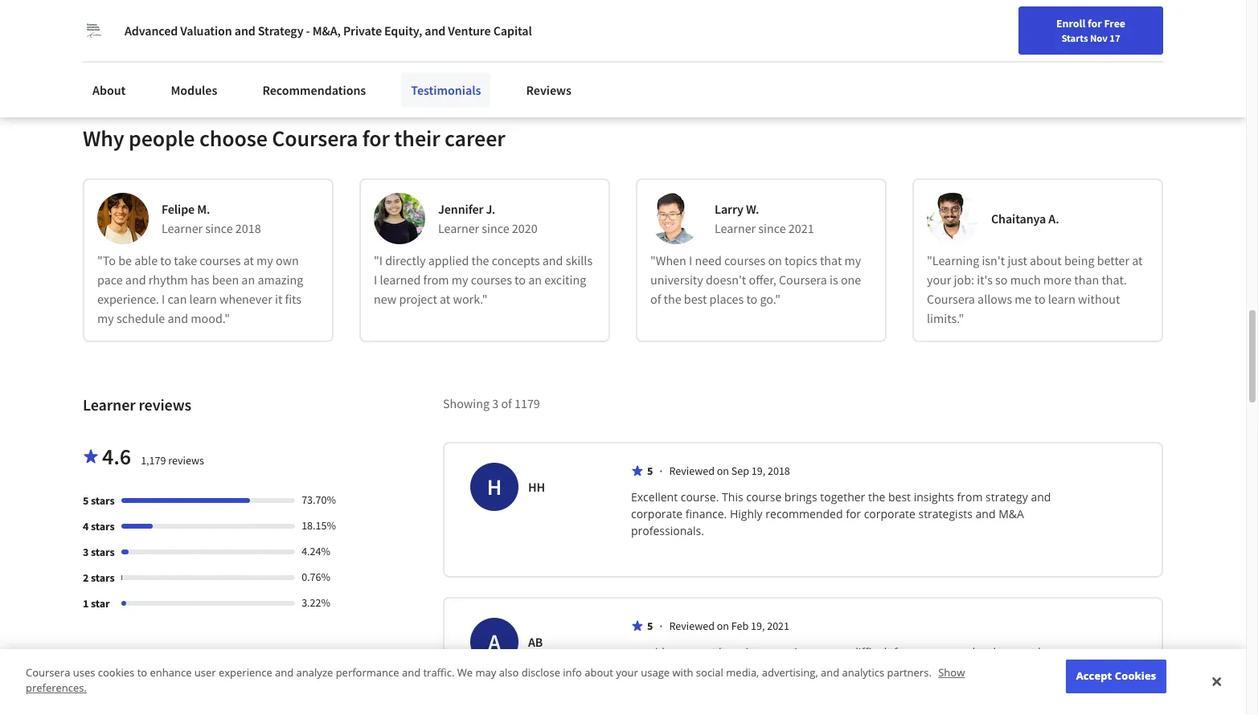Task type: vqa. For each thing, say whether or not it's contained in the screenshot.
the (480)
no



Task type: describe. For each thing, give the bounding box(es) containing it.
background
[[672, 662, 735, 677]]

73.70%
[[302, 493, 336, 508]]

collection element
[[73, 0, 1173, 73]]

"to be able to take courses at my own pace and rhythm has been an amazing experience. i can learn whenever it fits my schedule and mood."
[[97, 253, 303, 327]]

able
[[134, 253, 158, 269]]

so
[[995, 272, 1008, 288]]

excellent course. this course brings together the best insights from strategy and corporate finance. highly recommended for corporate strategists and m&a professionals.
[[631, 490, 1054, 539]]

much
[[1010, 272, 1041, 288]]

take
[[174, 253, 197, 269]]

"to
[[97, 253, 116, 269]]

courses inside "to be able to take courses at my own pace and rhythm has been an amazing experience. i can learn whenever it fits my schedule and mood."
[[200, 253, 241, 269]]

learner reviews
[[83, 395, 191, 415]]

19, for h
[[751, 464, 765, 479]]

in
[[1152, 18, 1161, 33]]

an inside "to be able to take courses at my own pace and rhythm has been an amazing experience. i can learn whenever it fits my schedule and mood."
[[241, 272, 255, 288]]

pace
[[97, 272, 123, 288]]

and inside "i directly applied the concepts and skills i learned from my courses to an exciting new project at work."
[[542, 253, 563, 269]]

0 horizontal spatial a
[[679, 645, 686, 660]]

reviewed for a
[[669, 619, 715, 634]]

course
[[746, 490, 782, 505]]

enroll for free starts nov 17
[[1056, 16, 1125, 44]]

coursera uses cookies to enhance user experience and analyze performance and traffic. we may also disclose info about your usage with social media, advertising, and analytics partners.
[[26, 666, 934, 680]]

find your new career link
[[1007, 16, 1124, 36]]

nov
[[1090, 31, 1108, 44]]

strategy
[[258, 23, 303, 39]]

things.
[[954, 662, 990, 677]]

best inside the "when i need courses on topics that my university doesn't offer, coursera is one of the best places to go."
[[684, 291, 707, 307]]

log
[[1132, 18, 1149, 33]]

new inside "i directly applied the concepts and skills i learned from my courses to an exciting new project at work."
[[374, 291, 397, 307]]

at inside "i directly applied the concepts and skills i learned from my courses to an exciting new project at work."
[[440, 291, 450, 307]]

provides
[[631, 645, 676, 660]]

show preferences. link
[[26, 666, 965, 696]]

this
[[722, 490, 743, 505]]

chaitanya a.
[[991, 211, 1059, 227]]

experience. inside provides a great learning experience. was difficult for someone who does not have a finance background but did learn a lot of new and interesting things.
[[765, 645, 825, 660]]

show for show 6 more
[[96, 25, 123, 40]]

coursera inside the "when i need courses on topics that my university doesn't offer, coursera is one of the best places to go."
[[779, 272, 827, 288]]

learner up the 4.6
[[83, 395, 136, 415]]

reviews
[[526, 82, 572, 98]]

"learning
[[927, 253, 979, 269]]

the inside the "when i need courses on topics that my university doesn't offer, coursera is one of the best places to go."
[[664, 291, 681, 307]]

learner for felipe
[[162, 221, 203, 237]]

of inside provides a great learning experience. was difficult for someone who does not have a finance background but did learn a lot of new and interesting things.
[[834, 662, 844, 677]]

career
[[445, 124, 505, 153]]

on for h
[[717, 464, 729, 479]]

show 6 more button
[[83, 18, 172, 47]]

for left their
[[362, 124, 390, 153]]

6
[[125, 25, 131, 40]]

schedule
[[117, 311, 165, 327]]

enhance
[[150, 666, 192, 680]]

highly
[[730, 507, 763, 522]]

courses inside "i directly applied the concepts and skills i learned from my courses to an exciting new project at work."
[[471, 272, 512, 288]]

since for w.
[[758, 221, 786, 237]]

but
[[738, 662, 756, 677]]

learn inside provides a great learning experience. was difficult for someone who does not have a finance background but did learn a lot of new and interesting things.
[[778, 662, 805, 677]]

i inside "to be able to take courses at my own pace and rhythm has been an amazing experience. i can learn whenever it fits my schedule and mood."
[[162, 291, 165, 307]]

finance.
[[686, 507, 727, 522]]

exciting
[[544, 272, 586, 288]]

not
[[1017, 645, 1035, 660]]

erasmus university rotterdam image
[[83, 19, 105, 42]]

one
[[841, 272, 861, 288]]

h
[[487, 473, 502, 502]]

been
[[212, 272, 239, 288]]

than
[[1074, 272, 1099, 288]]

analyze
[[296, 666, 333, 680]]

2020
[[512, 221, 538, 237]]

an inside "i directly applied the concepts and skills i learned from my courses to an exciting new project at work."
[[528, 272, 542, 288]]

media,
[[726, 666, 759, 680]]

amazing
[[258, 272, 303, 288]]

on inside the "when i need courses on topics that my university doesn't offer, coursera is one of the best places to go."
[[768, 253, 782, 269]]

enroll
[[1056, 16, 1086, 31]]

performance
[[336, 666, 399, 680]]

1179
[[514, 396, 540, 412]]

sep
[[731, 464, 749, 479]]

user
[[194, 666, 216, 680]]

4 stars
[[83, 520, 115, 534]]

new inside provides a great learning experience. was difficult for someone who does not have a finance background but did learn a lot of new and interesting things.
[[847, 662, 869, 677]]

places
[[709, 291, 744, 307]]

mood."
[[191, 311, 230, 327]]

strategy
[[986, 490, 1028, 505]]

best inside excellent course. this course brings together the best insights from strategy and corporate finance. highly recommended for corporate strategists and m&a professionals.
[[888, 490, 911, 505]]

stars for 5 stars
[[91, 494, 115, 508]]

fits
[[285, 291, 302, 307]]

reviews for 1,179 reviews
[[168, 454, 204, 468]]

about
[[92, 82, 126, 98]]

about link
[[83, 72, 135, 108]]

reviewed on feb 19, 2021
[[669, 619, 789, 634]]

and left strategy
[[235, 23, 255, 39]]

larry w. learner since 2021
[[715, 201, 814, 237]]

17
[[1110, 31, 1120, 44]]

limits."
[[927, 311, 964, 327]]

for inside provides a great learning experience. was difficult for someone who does not have a finance background but did learn a lot of new and interesting things.
[[894, 645, 909, 660]]

with
[[672, 666, 693, 680]]

2018 for felipe m. learner since 2018
[[235, 221, 261, 237]]

disclose
[[521, 666, 560, 680]]

a.
[[1049, 211, 1059, 227]]

stars for 4 stars
[[91, 520, 115, 534]]

together
[[820, 490, 865, 505]]

accept cookies
[[1076, 669, 1156, 683]]

strategists
[[918, 507, 973, 522]]

from for work."
[[423, 272, 449, 288]]

is
[[830, 272, 838, 288]]

experience. inside "to be able to take courses at my own pace and rhythm has been an amazing experience. i can learn whenever it fits my schedule and mood."
[[97, 291, 159, 307]]

1 star
[[83, 597, 110, 611]]

info
[[563, 666, 582, 680]]

coursera down recommendations
[[272, 124, 358, 153]]

has
[[191, 272, 209, 288]]

0 vertical spatial 3
[[492, 396, 499, 412]]

from for strategists
[[957, 490, 983, 505]]

skills
[[566, 253, 593, 269]]

about inside the "learning isn't just about being better at your job: it's so much more than that. coursera allows me to learn without limits."
[[1030, 253, 1062, 269]]

18.15%
[[302, 519, 336, 533]]

preferences.
[[26, 681, 87, 696]]

find your new career
[[1015, 18, 1116, 33]]

5 stars
[[83, 494, 115, 508]]

advanced
[[125, 23, 178, 39]]

i inside "i directly applied the concepts and skills i learned from my courses to an exciting new project at work."
[[374, 272, 377, 288]]

stars for 2 stars
[[91, 571, 115, 586]]

reviews for learner reviews
[[139, 395, 191, 415]]

my inside the "when i need courses on topics that my university doesn't offer, coursera is one of the best places to go."
[[844, 253, 861, 269]]

m&a
[[999, 507, 1024, 522]]

log in
[[1132, 18, 1161, 33]]

and left m&a on the right bottom
[[976, 507, 996, 522]]

of inside the "when i need courses on topics that my university doesn't offer, coursera is one of the best places to go."
[[650, 291, 661, 307]]

learn for more
[[1048, 291, 1076, 307]]

reviewed for h
[[669, 464, 715, 479]]

show preferences.
[[26, 666, 965, 696]]

job:
[[954, 272, 974, 288]]

coursera inside the "learning isn't just about being better at your job: it's so much more than that. coursera allows me to learn without limits."
[[927, 291, 975, 307]]

hh
[[528, 479, 545, 495]]

"learning isn't just about being better at your job: it's so much more than that. coursera allows me to learn without limits."
[[927, 253, 1143, 327]]

venture
[[448, 23, 491, 39]]

learner for jennifer
[[438, 221, 479, 237]]

more inside the "learning isn't just about being better at your job: it's so much more than that. coursera allows me to learn without limits."
[[1043, 272, 1072, 288]]

2018 for reviewed on sep 19, 2018
[[768, 464, 790, 479]]

m.
[[197, 201, 210, 217]]

coursera image
[[19, 13, 121, 39]]

your inside the "learning isn't just about being better at your job: it's so much more than that. coursera allows me to learn without limits."
[[927, 272, 951, 288]]

better
[[1097, 253, 1130, 269]]

to right the cookies
[[137, 666, 147, 680]]

advertising,
[[762, 666, 818, 680]]

"i directly applied the concepts and skills i learned from my courses to an exciting new project at work."
[[374, 253, 593, 307]]



Task type: locate. For each thing, give the bounding box(es) containing it.
who
[[964, 645, 986, 660]]

0 horizontal spatial your
[[616, 666, 638, 680]]

on up offer,
[[768, 253, 782, 269]]

for inside excellent course. this course brings together the best insights from strategy and corporate finance. highly recommended for corporate strategists and m&a professionals.
[[846, 507, 861, 522]]

felipe
[[162, 201, 195, 217]]

and up 'exciting'
[[542, 253, 563, 269]]

at for better
[[1132, 253, 1143, 269]]

reviews link
[[516, 72, 581, 108]]

1 vertical spatial 2021
[[767, 619, 789, 634]]

2 19, from the top
[[751, 619, 765, 634]]

2018 up course
[[768, 464, 790, 479]]

for up partners.
[[894, 645, 909, 660]]

valuation
[[180, 23, 232, 39]]

about right info
[[585, 666, 613, 680]]

courses inside the "when i need courses on topics that my university doesn't offer, coursera is one of the best places to go."
[[724, 253, 766, 269]]

at up "whenever"
[[243, 253, 254, 269]]

my
[[257, 253, 273, 269], [844, 253, 861, 269], [452, 272, 468, 288], [97, 311, 114, 327]]

1 horizontal spatial 3
[[492, 396, 499, 412]]

to down the concepts in the top of the page
[[515, 272, 526, 288]]

2 horizontal spatial your
[[1038, 18, 1060, 33]]

1 vertical spatial i
[[374, 272, 377, 288]]

reviewed on sep 19, 2018
[[669, 464, 790, 479]]

2 horizontal spatial since
[[758, 221, 786, 237]]

2 an from the left
[[528, 272, 542, 288]]

0 horizontal spatial best
[[684, 291, 707, 307]]

show inside button
[[96, 25, 123, 40]]

and inside provides a great learning experience. was difficult for someone who does not have a finance background but did learn a lot of new and interesting things.
[[872, 662, 892, 677]]

free
[[1104, 16, 1125, 31]]

1 horizontal spatial the
[[664, 291, 681, 307]]

0 vertical spatial reviewed
[[669, 464, 715, 479]]

stars up 4 stars
[[91, 494, 115, 508]]

0.76%
[[302, 570, 330, 585]]

experience.
[[97, 291, 159, 307], [765, 645, 825, 660]]

and left traffic. at the bottom of the page
[[402, 666, 421, 680]]

courses up been
[[200, 253, 241, 269]]

reviews right 1,179
[[168, 454, 204, 468]]

0 horizontal spatial i
[[162, 291, 165, 307]]

being
[[1064, 253, 1094, 269]]

star
[[91, 597, 110, 611]]

0 vertical spatial 19,
[[751, 464, 765, 479]]

your right "find"
[[1038, 18, 1060, 33]]

for down together
[[846, 507, 861, 522]]

0 vertical spatial reviews
[[139, 395, 191, 415]]

the inside excellent course. this course brings together the best insights from strategy and corporate finance. highly recommended for corporate strategists and m&a professionals.
[[868, 490, 885, 505]]

2 stars from the top
[[91, 520, 115, 534]]

1 horizontal spatial show
[[938, 666, 965, 680]]

1 horizontal spatial i
[[374, 272, 377, 288]]

the inside "i directly applied the concepts and skills i learned from my courses to an exciting new project at work."
[[471, 253, 489, 269]]

3 since from the left
[[758, 221, 786, 237]]

offer,
[[749, 272, 776, 288]]

0 horizontal spatial experience.
[[97, 291, 159, 307]]

since inside jennifer j. learner since 2020
[[482, 221, 509, 237]]

more right 6
[[133, 25, 159, 40]]

1 vertical spatial best
[[888, 490, 911, 505]]

since
[[205, 221, 233, 237], [482, 221, 509, 237], [758, 221, 786, 237]]

capital
[[493, 23, 532, 39]]

learn down than
[[1048, 291, 1076, 307]]

1 vertical spatial 5
[[83, 494, 89, 508]]

reviewed up course.
[[669, 464, 715, 479]]

1 vertical spatial 3
[[83, 545, 89, 560]]

19,
[[751, 464, 765, 479], [751, 619, 765, 634]]

at left work."
[[440, 291, 450, 307]]

"when i need courses on topics that my university doesn't offer, coursera is one of the best places to go."
[[650, 253, 861, 307]]

why
[[83, 124, 124, 153]]

5 for h
[[647, 464, 653, 479]]

1 horizontal spatial since
[[482, 221, 509, 237]]

show for show preferences.
[[938, 666, 965, 680]]

show left 6
[[96, 25, 123, 40]]

2 horizontal spatial the
[[868, 490, 885, 505]]

starts
[[1061, 31, 1088, 44]]

0 vertical spatial best
[[684, 291, 707, 307]]

from
[[423, 272, 449, 288], [957, 490, 983, 505]]

equity,
[[384, 23, 422, 39]]

2021 for reviewed on feb 19, 2021
[[767, 619, 789, 634]]

for inside enroll for free starts nov 17
[[1088, 16, 1102, 31]]

stars down 4 stars
[[91, 545, 115, 560]]

2 stars
[[83, 571, 115, 586]]

to right me
[[1034, 291, 1046, 307]]

2 vertical spatial i
[[162, 291, 165, 307]]

since down j.
[[482, 221, 509, 237]]

at right better
[[1132, 253, 1143, 269]]

1 horizontal spatial experience.
[[765, 645, 825, 660]]

since down w.
[[758, 221, 786, 237]]

19, for a
[[751, 619, 765, 634]]

1 vertical spatial your
[[927, 272, 951, 288]]

show inside "show preferences."
[[938, 666, 965, 680]]

the right together
[[868, 490, 885, 505]]

1 since from the left
[[205, 221, 233, 237]]

usage
[[641, 666, 670, 680]]

1 vertical spatial new
[[847, 662, 869, 677]]

19, right feb
[[751, 619, 765, 634]]

1 vertical spatial reviewed
[[669, 619, 715, 634]]

reviewed up great
[[669, 619, 715, 634]]

2 horizontal spatial of
[[834, 662, 844, 677]]

to
[[160, 253, 171, 269], [515, 272, 526, 288], [746, 291, 757, 307], [1034, 291, 1046, 307], [137, 666, 147, 680]]

a left great
[[679, 645, 686, 660]]

learner down jennifer
[[438, 221, 479, 237]]

best left insights on the bottom of the page
[[888, 490, 911, 505]]

your down "learning
[[927, 272, 951, 288]]

None search field
[[229, 10, 583, 42]]

reviewed
[[669, 464, 715, 479], [669, 619, 715, 634]]

2 corporate from the left
[[864, 507, 916, 522]]

experience
[[219, 666, 272, 680]]

2 since from the left
[[482, 221, 509, 237]]

0 vertical spatial the
[[471, 253, 489, 269]]

doesn't
[[706, 272, 746, 288]]

1 horizontal spatial courses
[[471, 272, 512, 288]]

learner inside the larry w. learner since 2021
[[715, 221, 756, 237]]

may
[[475, 666, 496, 680]]

w.
[[746, 201, 759, 217]]

1 vertical spatial 19,
[[751, 619, 765, 634]]

2 vertical spatial the
[[868, 490, 885, 505]]

0 vertical spatial new
[[374, 291, 397, 307]]

from up strategists
[[957, 490, 983, 505]]

course.
[[681, 490, 719, 505]]

2021 up topics
[[788, 221, 814, 237]]

0 vertical spatial on
[[768, 253, 782, 269]]

0 horizontal spatial new
[[374, 291, 397, 307]]

learn inside "to be able to take courses at my own pace and rhythm has been an amazing experience. i can learn whenever it fits my schedule and mood."
[[189, 291, 217, 307]]

showing
[[443, 396, 490, 412]]

1 horizontal spatial a
[[808, 662, 814, 677]]

coursera up the limits."
[[927, 291, 975, 307]]

new down "difficult"
[[847, 662, 869, 677]]

best down university
[[684, 291, 707, 307]]

0 horizontal spatial since
[[205, 221, 233, 237]]

2021 for larry w. learner since 2021
[[788, 221, 814, 237]]

1 horizontal spatial from
[[957, 490, 983, 505]]

someone
[[912, 645, 961, 660]]

0 vertical spatial i
[[689, 253, 692, 269]]

2018 up been
[[235, 221, 261, 237]]

2 reviewed from the top
[[669, 619, 715, 634]]

1 vertical spatial experience.
[[765, 645, 825, 660]]

we
[[457, 666, 473, 680]]

19, right sep
[[751, 464, 765, 479]]

2 horizontal spatial courses
[[724, 253, 766, 269]]

0 horizontal spatial learn
[[189, 291, 217, 307]]

learn inside the "learning isn't just about being better at your job: it's so much more than that. coursera allows me to learn without limits."
[[1048, 291, 1076, 307]]

courses
[[200, 253, 241, 269], [724, 253, 766, 269], [471, 272, 512, 288]]

stars right 2
[[91, 571, 115, 586]]

brings
[[784, 490, 817, 505]]

the down university
[[664, 291, 681, 307]]

since inside felipe m. learner since 2018
[[205, 221, 233, 237]]

of left the 1179
[[501, 396, 512, 412]]

2 horizontal spatial i
[[689, 253, 692, 269]]

my inside "i directly applied the concepts and skills i learned from my courses to an exciting new project at work."
[[452, 272, 468, 288]]

1 vertical spatial on
[[717, 464, 729, 479]]

just
[[1008, 253, 1027, 269]]

j.
[[486, 201, 495, 217]]

to inside the "when i need courses on topics that my university doesn't offer, coursera is one of the best places to go."
[[746, 291, 757, 307]]

career
[[1085, 18, 1116, 33]]

0 vertical spatial of
[[650, 291, 661, 307]]

from inside "i directly applied the concepts and skills i learned from my courses to an exciting new project at work."
[[423, 272, 449, 288]]

0 horizontal spatial more
[[133, 25, 159, 40]]

2018 inside felipe m. learner since 2018
[[235, 221, 261, 237]]

reviews up 1,179 reviews
[[139, 395, 191, 415]]

at for courses
[[243, 253, 254, 269]]

to up rhythm in the left top of the page
[[160, 253, 171, 269]]

my up one
[[844, 253, 861, 269]]

advanced valuation and strategy - m&a, private equity, and venture capital
[[125, 23, 532, 39]]

1 horizontal spatial 2018
[[768, 464, 790, 479]]

0 horizontal spatial the
[[471, 253, 489, 269]]

1 an from the left
[[241, 272, 255, 288]]

my left own
[[257, 253, 273, 269]]

to left go."
[[746, 291, 757, 307]]

i left can
[[162, 291, 165, 307]]

2 horizontal spatial a
[[1066, 645, 1072, 660]]

modules
[[171, 82, 217, 98]]

does
[[989, 645, 1015, 660]]

1 horizontal spatial an
[[528, 272, 542, 288]]

2 vertical spatial 5
[[647, 619, 653, 634]]

and right "strategy" in the bottom of the page
[[1031, 490, 1051, 505]]

an up "whenever"
[[241, 272, 255, 288]]

of right lot
[[834, 662, 844, 677]]

learner inside jennifer j. learner since 2020
[[438, 221, 479, 237]]

allows
[[978, 291, 1012, 307]]

reviews
[[139, 395, 191, 415], [168, 454, 204, 468]]

i inside the "when i need courses on topics that my university doesn't offer, coursera is one of the best places to go."
[[689, 253, 692, 269]]

0 horizontal spatial corporate
[[631, 507, 683, 522]]

2 vertical spatial on
[[717, 619, 729, 634]]

on left feb
[[717, 619, 729, 634]]

be
[[118, 253, 132, 269]]

from down applied
[[423, 272, 449, 288]]

0 vertical spatial more
[[133, 25, 159, 40]]

since down m.
[[205, 221, 233, 237]]

without
[[1078, 291, 1120, 307]]

0 horizontal spatial about
[[585, 666, 613, 680]]

learn down has in the top left of the page
[[189, 291, 217, 307]]

and down able
[[125, 272, 146, 288]]

0 horizontal spatial at
[[243, 253, 254, 269]]

1 vertical spatial about
[[585, 666, 613, 680]]

concepts
[[492, 253, 540, 269]]

2 vertical spatial of
[[834, 662, 844, 677]]

my left schedule
[[97, 311, 114, 327]]

5 up provides
[[647, 619, 653, 634]]

my up work."
[[452, 272, 468, 288]]

2 horizontal spatial at
[[1132, 253, 1143, 269]]

felipe m. learner since 2018
[[162, 201, 261, 237]]

1 horizontal spatial your
[[927, 272, 951, 288]]

more inside button
[[133, 25, 159, 40]]

the
[[471, 253, 489, 269], [664, 291, 681, 307], [868, 490, 885, 505]]

and down can
[[168, 311, 188, 327]]

1 stars from the top
[[91, 494, 115, 508]]

a
[[679, 645, 686, 660], [1066, 645, 1072, 660], [808, 662, 814, 677]]

-
[[306, 23, 310, 39]]

that.
[[1102, 272, 1127, 288]]

1 horizontal spatial new
[[847, 662, 869, 677]]

your left usage
[[616, 666, 638, 680]]

best
[[684, 291, 707, 307], [888, 490, 911, 505]]

about up much
[[1030, 253, 1062, 269]]

5 for a
[[647, 619, 653, 634]]

2 vertical spatial your
[[616, 666, 638, 680]]

3 stars from the top
[[91, 545, 115, 560]]

0 vertical spatial 2021
[[788, 221, 814, 237]]

courses up offer,
[[724, 253, 766, 269]]

2021 inside the larry w. learner since 2021
[[788, 221, 814, 237]]

0 vertical spatial show
[[96, 25, 123, 40]]

1
[[83, 597, 89, 611]]

new
[[1062, 18, 1083, 33]]

of down university
[[650, 291, 661, 307]]

at inside the "learning isn't just about being better at your job: it's so much more than that. coursera allows me to learn without limits."
[[1132, 253, 1143, 269]]

1 vertical spatial more
[[1043, 272, 1072, 288]]

"when
[[650, 253, 686, 269]]

0 horizontal spatial 3
[[83, 545, 89, 560]]

stars right 4
[[91, 520, 115, 534]]

5 up excellent
[[647, 464, 653, 479]]

i left need
[[689, 253, 692, 269]]

2 horizontal spatial learn
[[1048, 291, 1076, 307]]

1 horizontal spatial about
[[1030, 253, 1062, 269]]

show down someone
[[938, 666, 965, 680]]

stars for 3 stars
[[91, 545, 115, 560]]

chaitanya
[[991, 211, 1046, 227]]

1 vertical spatial show
[[938, 666, 965, 680]]

new down the learned
[[374, 291, 397, 307]]

1 vertical spatial 2018
[[768, 464, 790, 479]]

experience. up the advertising, at the right of the page
[[765, 645, 825, 660]]

corporate down excellent
[[631, 507, 683, 522]]

for up nov
[[1088, 16, 1102, 31]]

applied
[[428, 253, 469, 269]]

3 up 2
[[83, 545, 89, 560]]

1 horizontal spatial more
[[1043, 272, 1072, 288]]

since for j.
[[482, 221, 509, 237]]

0 vertical spatial 2018
[[235, 221, 261, 237]]

0 horizontal spatial courses
[[200, 253, 241, 269]]

0 vertical spatial experience.
[[97, 291, 159, 307]]

that
[[820, 253, 842, 269]]

courses up work."
[[471, 272, 512, 288]]

and down "difficult"
[[872, 662, 892, 677]]

learn right did
[[778, 662, 805, 677]]

why people choose coursera for their career
[[83, 124, 505, 153]]

1 corporate from the left
[[631, 507, 683, 522]]

learner inside felipe m. learner since 2018
[[162, 221, 203, 237]]

since inside the larry w. learner since 2021
[[758, 221, 786, 237]]

1 horizontal spatial learn
[[778, 662, 805, 677]]

at inside "to be able to take courses at my own pace and rhythm has been an amazing experience. i can learn whenever it fits my schedule and mood."
[[243, 253, 254, 269]]

corporate down insights on the bottom of the page
[[864, 507, 916, 522]]

0 horizontal spatial an
[[241, 272, 255, 288]]

0 horizontal spatial of
[[501, 396, 512, 412]]

1 vertical spatial the
[[664, 291, 681, 307]]

1 horizontal spatial of
[[650, 291, 661, 307]]

the right applied
[[471, 253, 489, 269]]

2
[[83, 571, 89, 586]]

coursera down topics
[[779, 272, 827, 288]]

more left than
[[1043, 272, 1072, 288]]

and right equity,
[[425, 23, 446, 39]]

finance
[[631, 662, 669, 677]]

0 horizontal spatial from
[[423, 272, 449, 288]]

1,179
[[141, 454, 166, 468]]

4 stars from the top
[[91, 571, 115, 586]]

show 6 more
[[96, 25, 159, 40]]

an down the concepts in the top of the page
[[528, 272, 542, 288]]

experience. up schedule
[[97, 291, 159, 307]]

1 vertical spatial from
[[957, 490, 983, 505]]

learner down the larry
[[715, 221, 756, 237]]

3 right showing
[[492, 396, 499, 412]]

analytics
[[842, 666, 884, 680]]

and down was
[[821, 666, 839, 680]]

0 horizontal spatial 2018
[[235, 221, 261, 237]]

to inside "to be able to take courses at my own pace and rhythm has been an amazing experience. i can learn whenever it fits my schedule and mood."
[[160, 253, 171, 269]]

learner for larry
[[715, 221, 756, 237]]

1 horizontal spatial corporate
[[864, 507, 916, 522]]

to inside the "learning isn't just about being better at your job: it's so much more than that. coursera allows me to learn without limits."
[[1034, 291, 1046, 307]]

0 horizontal spatial show
[[96, 25, 123, 40]]

learner down felipe
[[162, 221, 203, 237]]

a right the have
[[1066, 645, 1072, 660]]

1 19, from the top
[[751, 464, 765, 479]]

1 vertical spatial of
[[501, 396, 512, 412]]

1 vertical spatial reviews
[[168, 454, 204, 468]]

5 up 4
[[83, 494, 89, 508]]

corporate
[[631, 507, 683, 522], [864, 507, 916, 522]]

since for m.
[[205, 221, 233, 237]]

learn for has
[[189, 291, 217, 307]]

on for a
[[717, 619, 729, 634]]

0 vertical spatial from
[[423, 272, 449, 288]]

2021 right feb
[[767, 619, 789, 634]]

find
[[1015, 18, 1036, 33]]

cookies
[[98, 666, 135, 680]]

at
[[243, 253, 254, 269], [1132, 253, 1143, 269], [440, 291, 450, 307]]

0 vertical spatial 5
[[647, 464, 653, 479]]

on left sep
[[717, 464, 729, 479]]

from inside excellent course. this course brings together the best insights from strategy and corporate finance. highly recommended for corporate strategists and m&a professionals.
[[957, 490, 983, 505]]

partners.
[[887, 666, 932, 680]]

0 vertical spatial your
[[1038, 18, 1060, 33]]

a left lot
[[808, 662, 814, 677]]

accept cookies button
[[1066, 660, 1166, 693]]

0 vertical spatial about
[[1030, 253, 1062, 269]]

and left analyze
[[275, 666, 294, 680]]

1 reviewed from the top
[[669, 464, 715, 479]]

coursera up preferences.
[[26, 666, 70, 680]]

i down "i on the top left of the page
[[374, 272, 377, 288]]

to inside "i directly applied the concepts and skills i learned from my courses to an exciting new project at work."
[[515, 272, 526, 288]]

work."
[[453, 291, 488, 307]]

1 horizontal spatial at
[[440, 291, 450, 307]]

1 horizontal spatial best
[[888, 490, 911, 505]]

people
[[129, 124, 195, 153]]

need
[[695, 253, 722, 269]]



